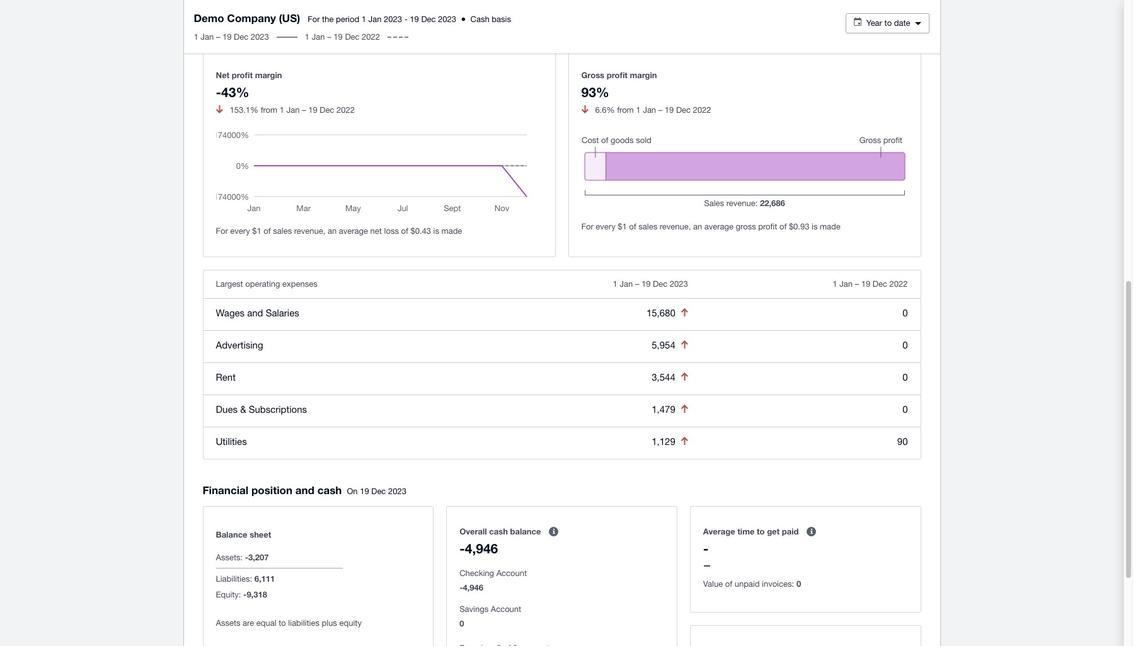 Task type: describe. For each thing, give the bounding box(es) containing it.
-4,946
[[460, 541, 498, 557]]

is for -43%
[[433, 226, 439, 235]]

0 link for 15,680
[[903, 307, 908, 318]]

4,946 inside the checking account -4,946
[[463, 583, 483, 593]]

1 horizontal spatial to
[[757, 526, 765, 537]]

average
[[703, 526, 735, 537]]

salaries
[[266, 307, 299, 318]]

the
[[322, 14, 334, 24]]

(us)
[[279, 11, 300, 25]]

22,686
[[760, 198, 785, 208]]

year
[[866, 18, 882, 28]]

0 for 5,954
[[903, 339, 908, 350]]

profit for 93%
[[607, 70, 628, 80]]

year to date button
[[846, 13, 930, 33]]

1,129
[[652, 436, 675, 447]]

financial
[[203, 483, 248, 497]]

equity
[[339, 618, 362, 628]]

period
[[336, 14, 359, 24]]

unpaid
[[735, 579, 760, 589]]

gross profit margin 93%
[[581, 70, 657, 100]]

more information image for -4,946
[[541, 519, 566, 544]]

net
[[370, 226, 382, 235]]

negative sentiment image for 3,544
[[681, 372, 688, 381]]

largest operating expenses element
[[203, 270, 921, 459]]

90 link
[[897, 436, 908, 447]]

margin for 93%
[[630, 70, 657, 80]]

0 link for 1,479
[[903, 404, 908, 414]]

and inside largest operating expenses element
[[247, 307, 263, 318]]

equal
[[256, 618, 276, 628]]

liabilities: 6,111 equity: -9,318
[[216, 574, 275, 600]]

revenue, for 93%
[[660, 222, 691, 231]]

wages
[[216, 307, 245, 318]]

for every $1 of sales revenue, an average net loss of $0.43 is made
[[216, 226, 462, 235]]

time
[[738, 526, 755, 537]]

1,479
[[652, 404, 675, 415]]

6.6%
[[595, 105, 615, 114]]

checking account -4,946
[[460, 569, 527, 593]]

revenue
[[727, 198, 756, 208]]

19 inside financial position and cash on 19 dec 2023
[[360, 486, 369, 496]]

1,479 link
[[652, 404, 675, 415]]

$1 for 93%
[[618, 222, 627, 231]]

equity:
[[216, 590, 241, 600]]

assets are equal to liabilities plus equity
[[216, 618, 362, 628]]

more information image for -
[[799, 519, 824, 544]]

position
[[251, 483, 292, 497]]

to inside popup button
[[885, 18, 892, 28]]

for for -43%
[[216, 226, 228, 235]]

0 vertical spatial cash
[[317, 483, 342, 497]]

from for 93%
[[617, 105, 634, 114]]

2023 left cash
[[438, 14, 456, 24]]

company
[[227, 11, 276, 25]]

on
[[347, 486, 358, 496]]

1 horizontal spatial and
[[295, 483, 314, 497]]

2022 inside largest operating expenses element
[[890, 279, 908, 288]]

1 jan – 19 dec 2022 for largest operating expenses
[[833, 279, 908, 288]]

6.6% from 1 jan – 19 dec 2022
[[595, 105, 711, 114]]

checking
[[460, 569, 494, 578]]

subscriptions
[[249, 404, 307, 414]]

43%
[[221, 84, 249, 100]]

overall
[[460, 526, 487, 537]]

0 vertical spatial negative sentiment image
[[582, 105, 589, 113]]

demo
[[194, 11, 224, 25]]

$0.93
[[789, 222, 810, 231]]

savings account 0
[[460, 605, 521, 629]]

made for -43%
[[442, 226, 462, 235]]

value of unpaid invoices: 0
[[703, 579, 801, 589]]

balance
[[216, 530, 247, 540]]

demo company (us)
[[194, 11, 300, 25]]

gross
[[581, 70, 605, 80]]

2 horizontal spatial profit
[[758, 222, 777, 231]]

every for 93%
[[596, 222, 616, 231]]

153.1%
[[230, 105, 258, 114]]

liabilities
[[288, 618, 320, 628]]

rent
[[216, 372, 236, 382]]

assets: -3,207
[[216, 552, 269, 562]]

net
[[216, 70, 230, 80]]

0 inside savings account 0
[[460, 618, 464, 629]]

an for -43%
[[328, 226, 337, 235]]

15,680
[[647, 307, 675, 318]]

$1 for -43%
[[252, 226, 261, 235]]

3,207
[[248, 552, 269, 562]]

are
[[243, 618, 254, 628]]

93%
[[581, 84, 609, 100]]

0 vertical spatial 1 jan – 19 dec 2023
[[194, 32, 269, 42]]

1 vertical spatial cash
[[489, 526, 508, 537]]

dues & subscriptions
[[216, 404, 307, 414]]

2023 right period on the left
[[384, 14, 402, 24]]

negative sentiment image for 1,129
[[681, 437, 688, 445]]

balance sheet
[[216, 530, 271, 540]]

for for 93%
[[581, 222, 594, 231]]

0 link for 3,544
[[903, 372, 908, 382]]

date
[[894, 18, 910, 28]]

year to date
[[866, 18, 910, 28]]

5,954
[[652, 340, 675, 350]]

3,544 link
[[652, 372, 675, 382]]

wages and salaries
[[216, 307, 299, 318]]

savings
[[460, 605, 489, 614]]



Task type: vqa. For each thing, say whether or not it's contained in the screenshot.
Jan
yes



Task type: locate. For each thing, give the bounding box(es) containing it.
to right equal
[[279, 618, 286, 628]]

- right period on the left
[[404, 14, 408, 24]]

0 horizontal spatial an
[[328, 226, 337, 235]]

sales
[[704, 198, 724, 208]]

0 horizontal spatial every
[[230, 226, 250, 235]]

0 vertical spatial 4,946
[[465, 541, 498, 557]]

1 horizontal spatial every
[[596, 222, 616, 231]]

to
[[885, 18, 892, 28], [757, 526, 765, 537], [279, 618, 286, 628]]

2 vertical spatial negative sentiment image
[[681, 405, 688, 413]]

profit inside 'gross profit margin 93%'
[[607, 70, 628, 80]]

0 horizontal spatial and
[[247, 307, 263, 318]]

0
[[903, 307, 908, 318], [903, 339, 908, 350], [903, 372, 908, 382], [903, 404, 908, 414], [797, 579, 801, 589], [460, 618, 464, 629]]

profit
[[232, 70, 253, 80], [607, 70, 628, 80], [758, 222, 777, 231]]

0 horizontal spatial from
[[261, 105, 277, 114]]

2023 inside financial position and cash on 19 dec 2023
[[388, 486, 406, 496]]

account
[[496, 569, 527, 578], [491, 605, 521, 614]]

1 from from the left
[[261, 105, 277, 114]]

- down "net"
[[216, 84, 221, 100]]

account for 0
[[491, 605, 521, 614]]

negative sentiment image left 6.6%
[[582, 105, 589, 113]]

0 vertical spatial 1 jan – 19 dec 2022
[[305, 32, 380, 42]]

0 horizontal spatial 1 jan – 19 dec 2022
[[305, 32, 380, 42]]

0 horizontal spatial cash
[[317, 483, 342, 497]]

1 horizontal spatial profit
[[607, 70, 628, 80]]

2 margin from the left
[[630, 70, 657, 80]]

:
[[756, 198, 758, 208]]

paid
[[782, 526, 799, 537]]

loss
[[384, 226, 399, 235]]

more information image
[[541, 519, 566, 544], [799, 519, 824, 544]]

$0.43
[[411, 226, 431, 235]]

1 vertical spatial account
[[491, 605, 521, 614]]

- inside the checking account -4,946
[[460, 583, 463, 593]]

average for -43%
[[339, 226, 368, 235]]

largest operating expenses
[[216, 279, 317, 288]]

an
[[693, 222, 702, 231], [328, 226, 337, 235]]

gross
[[736, 222, 756, 231]]

jan
[[368, 14, 382, 24], [201, 32, 214, 42], [312, 32, 325, 42], [287, 105, 300, 114], [643, 105, 656, 114], [620, 279, 633, 288], [840, 279, 853, 288]]

1 horizontal spatial made
[[820, 222, 841, 231]]

2023 right on on the left of page
[[388, 486, 406, 496]]

1 jan – 19 dec 2022 inside largest operating expenses element
[[833, 279, 908, 288]]

4,946
[[465, 541, 498, 557], [463, 583, 483, 593]]

1 jan – 19 dec 2023 inside largest operating expenses element
[[613, 279, 688, 288]]

- inside liabilities: 6,111 equity: -9,318
[[243, 589, 247, 600]]

profit for -43%
[[232, 70, 253, 80]]

from right 153.1%
[[261, 105, 277, 114]]

invoices:
[[762, 579, 794, 589]]

4,946 down checking
[[463, 583, 483, 593]]

expenses
[[282, 279, 317, 288]]

0 horizontal spatial $1
[[252, 226, 261, 235]]

largest
[[216, 279, 243, 288]]

1 horizontal spatial revenue,
[[660, 222, 691, 231]]

negative sentiment image right 15,680
[[681, 308, 688, 316]]

0 link
[[903, 307, 908, 318], [903, 339, 908, 350], [903, 372, 908, 382], [903, 404, 908, 414]]

an for 93%
[[693, 222, 702, 231]]

an left "gross"
[[693, 222, 702, 231]]

- right 'equity:'
[[243, 589, 247, 600]]

cash left on on the left of page
[[317, 483, 342, 497]]

dec inside financial position and cash on 19 dec 2023
[[371, 486, 386, 496]]

average for 93%
[[705, 222, 734, 231]]

negative sentiment image right the "1,479" link
[[681, 405, 688, 413]]

made right $0.93
[[820, 222, 841, 231]]

0 horizontal spatial to
[[279, 618, 286, 628]]

1 vertical spatial and
[[295, 483, 314, 497]]

1 jan – 19 dec 2023 up 15,680
[[613, 279, 688, 288]]

4,946 down overall
[[465, 541, 498, 557]]

negative sentiment image right 3,544 link
[[681, 372, 688, 381]]

2 vertical spatial to
[[279, 618, 286, 628]]

0 for 15,680
[[903, 307, 908, 318]]

negative sentiment image down 43%
[[216, 105, 223, 113]]

1 horizontal spatial 1 jan – 19 dec 2023
[[613, 279, 688, 288]]

1 horizontal spatial average
[[705, 222, 734, 231]]

0 horizontal spatial for
[[216, 226, 228, 235]]

5,954 link
[[652, 340, 675, 350]]

from for -43%
[[261, 105, 277, 114]]

every for -43%
[[230, 226, 250, 235]]

utilities
[[216, 436, 247, 447]]

1 horizontal spatial more information image
[[799, 519, 824, 544]]

sales
[[639, 222, 657, 231], [273, 226, 292, 235]]

made
[[820, 222, 841, 231], [442, 226, 462, 235]]

1 vertical spatial 1 jan – 19 dec 2022
[[833, 279, 908, 288]]

negative sentiment image for 15,680
[[681, 308, 688, 316]]

1 vertical spatial 4,946
[[463, 583, 483, 593]]

made right '$0.43'
[[442, 226, 462, 235]]

financial position and cash on 19 dec 2023
[[203, 483, 406, 497]]

-
[[404, 14, 408, 24], [216, 84, 221, 100], [460, 541, 465, 557], [703, 541, 709, 557], [245, 552, 248, 562], [460, 583, 463, 593], [243, 589, 247, 600]]

is right '$0.43'
[[433, 226, 439, 235]]

0 horizontal spatial more information image
[[541, 519, 566, 544]]

0 horizontal spatial average
[[339, 226, 368, 235]]

15,680 link
[[647, 307, 675, 318]]

2 0 link from the top
[[903, 339, 908, 350]]

90
[[897, 436, 908, 447]]

0 for 1,479
[[903, 404, 908, 414]]

1 more information image from the left
[[541, 519, 566, 544]]

margin up 153.1% from 1 jan – 19 dec 2022
[[255, 70, 282, 80]]

margin
[[255, 70, 282, 80], [630, 70, 657, 80]]

9,318
[[247, 589, 267, 600]]

2022
[[362, 32, 380, 42], [337, 105, 355, 114], [693, 105, 711, 114], [890, 279, 908, 288]]

operating
[[245, 279, 280, 288]]

2023 up 15,680
[[670, 279, 688, 288]]

negative sentiment image right 1,129 link
[[681, 437, 688, 445]]

0 horizontal spatial margin
[[255, 70, 282, 80]]

from right 6.6%
[[617, 105, 634, 114]]

net profit margin -43%
[[216, 70, 282, 100]]

2023 inside largest operating expenses element
[[670, 279, 688, 288]]

average left net
[[339, 226, 368, 235]]

assets:
[[216, 553, 243, 562]]

1 horizontal spatial is
[[812, 222, 818, 231]]

negative sentiment image right the 5,954 link
[[681, 340, 688, 349]]

average down sales
[[705, 222, 734, 231]]

value
[[703, 579, 723, 589]]

overall cash balance
[[460, 526, 541, 537]]

0 vertical spatial account
[[496, 569, 527, 578]]

average time to get paid
[[703, 526, 799, 537]]

sales for 93%
[[639, 222, 657, 231]]

to right year
[[885, 18, 892, 28]]

1 jan – 19 dec 2022 for 1 jan
[[305, 32, 380, 42]]

&
[[240, 404, 246, 414]]

0 horizontal spatial sales
[[273, 226, 292, 235]]

0 link for 5,954
[[903, 339, 908, 350]]

2 horizontal spatial for
[[581, 222, 594, 231]]

of
[[629, 222, 636, 231], [780, 222, 787, 231], [264, 226, 271, 235], [401, 226, 408, 235], [725, 579, 732, 589]]

margin inside 'net profit margin -43%'
[[255, 70, 282, 80]]

–
[[216, 32, 220, 42], [327, 32, 331, 42], [302, 105, 306, 114], [658, 105, 663, 114], [635, 279, 639, 288], [855, 279, 859, 288]]

average
[[705, 222, 734, 231], [339, 226, 368, 235]]

1 horizontal spatial cash
[[489, 526, 508, 537]]

- down average
[[703, 541, 709, 557]]

of inside value of unpaid invoices: 0
[[725, 579, 732, 589]]

is
[[812, 222, 818, 231], [433, 226, 439, 235]]

- right assets:
[[245, 552, 248, 562]]

cash right overall
[[489, 526, 508, 537]]

2 from from the left
[[617, 105, 634, 114]]

1 jan – 19 dec 2022
[[305, 32, 380, 42], [833, 279, 908, 288]]

0 vertical spatial and
[[247, 307, 263, 318]]

3 0 link from the top
[[903, 372, 908, 382]]

to left the 'get' at the bottom
[[757, 526, 765, 537]]

4 0 link from the top
[[903, 404, 908, 414]]

assets
[[216, 618, 240, 628]]

account right checking
[[496, 569, 527, 578]]

advertising
[[216, 339, 263, 350]]

liabilities:
[[216, 574, 252, 584]]

account for -4,946
[[496, 569, 527, 578]]

margin up 6.6% from 1 jan – 19 dec 2022
[[630, 70, 657, 80]]

dues
[[216, 404, 238, 414]]

negative sentiment image
[[216, 105, 223, 113], [681, 308, 688, 316], [681, 340, 688, 349], [681, 437, 688, 445]]

1 horizontal spatial an
[[693, 222, 702, 231]]

margin inside 'gross profit margin 93%'
[[630, 70, 657, 80]]

made for 93%
[[820, 222, 841, 231]]

cash
[[471, 14, 490, 24]]

0 vertical spatial to
[[885, 18, 892, 28]]

get
[[767, 526, 780, 537]]

1 margin from the left
[[255, 70, 282, 80]]

for every $1 of sales revenue, an average gross profit of $0.93 is made
[[581, 222, 841, 231]]

profit right "gross"
[[758, 222, 777, 231]]

1 horizontal spatial margin
[[630, 70, 657, 80]]

6,111
[[254, 574, 275, 584]]

19
[[410, 14, 419, 24], [223, 32, 232, 42], [334, 32, 343, 42], [308, 105, 317, 114], [665, 105, 674, 114], [642, 279, 651, 288], [861, 279, 871, 288], [360, 486, 369, 496]]

balance
[[510, 526, 541, 537]]

efficiency
[[203, 23, 252, 37]]

1 horizontal spatial from
[[617, 105, 634, 114]]

0 horizontal spatial 1 jan – 19 dec 2023
[[194, 32, 269, 42]]

153.1% from 1 jan – 19 dec 2022
[[230, 105, 355, 114]]

sales revenue : 22,686
[[704, 198, 785, 208]]

- down overall
[[460, 541, 465, 557]]

1 vertical spatial negative sentiment image
[[681, 372, 688, 381]]

an left net
[[328, 226, 337, 235]]

margin for -43%
[[255, 70, 282, 80]]

- inside 'net profit margin -43%'
[[216, 84, 221, 100]]

negative sentiment image for 5,954
[[681, 340, 688, 349]]

profit inside 'net profit margin -43%'
[[232, 70, 253, 80]]

and right 'wages'
[[247, 307, 263, 318]]

basis
[[492, 14, 511, 24]]

1 horizontal spatial sales
[[639, 222, 657, 231]]

2 more information image from the left
[[799, 519, 824, 544]]

2 horizontal spatial to
[[885, 18, 892, 28]]

- down checking
[[460, 583, 463, 593]]

for
[[308, 14, 320, 24], [581, 222, 594, 231], [216, 226, 228, 235]]

0 horizontal spatial is
[[433, 226, 439, 235]]

1 horizontal spatial $1
[[618, 222, 627, 231]]

account inside the checking account -4,946
[[496, 569, 527, 578]]

$1
[[618, 222, 627, 231], [252, 226, 261, 235]]

0 horizontal spatial made
[[442, 226, 462, 235]]

negative sentiment image
[[582, 105, 589, 113], [681, 372, 688, 381], [681, 405, 688, 413]]

plus
[[322, 618, 337, 628]]

3,544
[[652, 372, 675, 382]]

and
[[247, 307, 263, 318], [295, 483, 314, 497]]

1,129 link
[[652, 436, 675, 447]]

0 horizontal spatial profit
[[232, 70, 253, 80]]

1 jan – 19 dec 2023 down demo company (us) in the top of the page
[[194, 32, 269, 42]]

for the period 1 jan 2023 - 19 dec 2023  ●  cash basis
[[308, 14, 511, 24]]

revenue, for -43%
[[294, 226, 325, 235]]

profit up 43%
[[232, 70, 253, 80]]

is right $0.93
[[812, 222, 818, 231]]

profit right gross
[[607, 70, 628, 80]]

and right position
[[295, 483, 314, 497]]

account inside savings account 0
[[491, 605, 521, 614]]

from
[[261, 105, 277, 114], [617, 105, 634, 114]]

1 0 link from the top
[[903, 307, 908, 318]]

sheet
[[250, 530, 271, 540]]

sales for -43%
[[273, 226, 292, 235]]

1 horizontal spatial for
[[308, 14, 320, 24]]

negative sentiment image for 1,479
[[681, 405, 688, 413]]

0 horizontal spatial revenue,
[[294, 226, 325, 235]]

1 horizontal spatial 1 jan – 19 dec 2022
[[833, 279, 908, 288]]

0 for 3,544
[[903, 372, 908, 382]]

is for 93%
[[812, 222, 818, 231]]

1 vertical spatial 1 jan – 19 dec 2023
[[613, 279, 688, 288]]

2023 down the company
[[251, 32, 269, 42]]

1 vertical spatial to
[[757, 526, 765, 537]]

account down the checking account -4,946
[[491, 605, 521, 614]]



